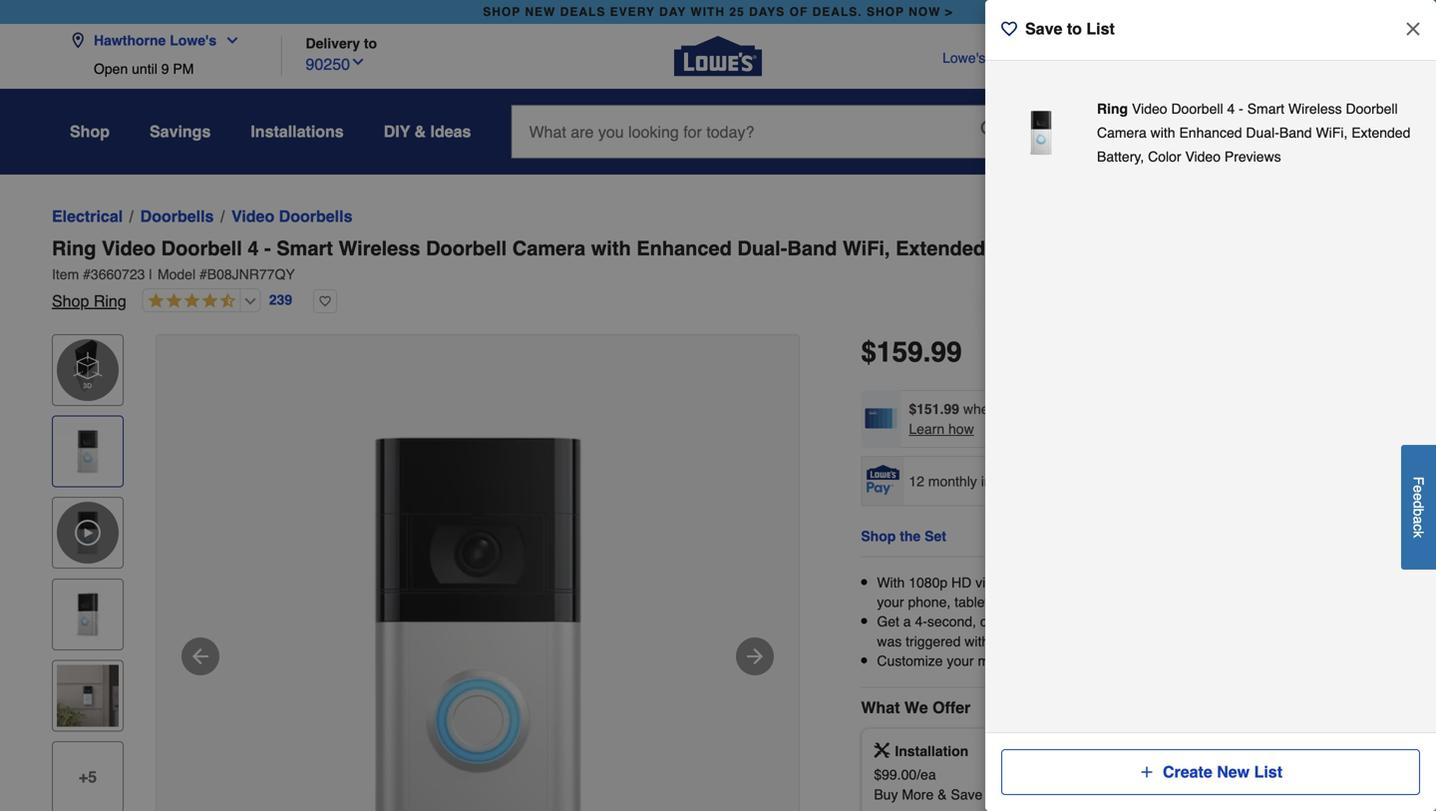 Task type: describe. For each thing, give the bounding box(es) containing it.
credit
[[990, 50, 1027, 66]]

to up center
[[1067, 19, 1083, 38]]

diy & ideas
[[384, 122, 471, 141]]

3 title image from the top
[[57, 665, 119, 727]]

heart outline image
[[313, 289, 337, 313]]

assembly image
[[874, 742, 890, 758]]

maria
[[1260, 145, 1290, 159]]

tablet,
[[955, 594, 993, 610]]

shop for shop
[[70, 122, 110, 141]]

enhanced inside video doorbell 4 - smart wireless doorbell camera with enhanced dual-band wifi, extended battery, color video previews
[[1180, 125, 1243, 141]]

hear,
[[1164, 575, 1196, 591]]

get
[[877, 614, 900, 630]]

areas
[[1183, 653, 1217, 669]]

shop ring
[[52, 292, 126, 310]]

lowe's pro
[[1290, 50, 1367, 66]]

day
[[660, 5, 687, 19]]

item
[[52, 266, 79, 282]]

open until 9 pm
[[94, 61, 194, 77]]

color
[[981, 614, 1011, 630]]

a inside with 1080p hd video and two-way talk, see, hear, and speak to people from your phone, tablet, or select alexa-enabled device. get a 4-second, color preview video to show you what happened before motion was triggered with pre-roll. customize your motion zone settings to focus on areas you need to protect.
[[904, 614, 912, 630]]

monthly
[[929, 473, 978, 489]]

create new list
[[1163, 763, 1283, 781]]

smart inside video doorbell 4 - smart wireless doorbell camera with enhanced dual-band wifi, extended battery, color video previews
[[1248, 101, 1285, 117]]

plus image
[[1139, 764, 1155, 780]]

installments
[[982, 473, 1055, 489]]

0 horizontal spatial video
[[976, 575, 1009, 591]]

2 vertical spatial ring
[[94, 292, 126, 310]]

doorbells link
[[140, 205, 214, 228]]

lowe's for lowe's pro
[[1290, 50, 1333, 66]]

dual- inside ring video doorbell 4 - smart wireless doorbell camera with enhanced dual-band wifi, extended battery, color video previews item # 3660723 | model # b08jnr77qy
[[738, 237, 788, 260]]

f
[[1411, 477, 1427, 485]]

speak
[[1227, 575, 1264, 591]]

with inside ring video doorbell 4 - smart wireless doorbell camera with enhanced dual-band wifi, extended battery, color video previews item # 3660723 | model # b08jnr77qy
[[591, 237, 631, 260]]

installation
[[895, 743, 969, 759]]

shop new deals every day with 25 days of deals. shop now > link
[[479, 0, 958, 24]]

new
[[1218, 763, 1250, 781]]

2 e from the top
[[1411, 493, 1427, 501]]

you inside $151.99 when you choose 5% savings on eligible purchases every day. learn how
[[1001, 401, 1024, 417]]

k
[[1411, 531, 1427, 538]]

wireless inside ring video doorbell 4 - smart wireless doorbell camera with enhanced dual-band wifi, extended battery, color video previews item # 3660723 | model # b08jnr77qy
[[339, 237, 421, 260]]

on inside $151.99 when you choose 5% savings on eligible purchases every day. learn how
[[1152, 401, 1167, 417]]

order
[[1097, 50, 1133, 66]]

weekly ad link
[[1200, 48, 1266, 68]]

1 doorbells from the left
[[140, 207, 214, 226]]

2 title image from the top
[[57, 583, 119, 645]]

2 # from the left
[[200, 266, 207, 282]]

video doorbells link
[[231, 205, 353, 228]]

& inside installation $99.00/ea buy more & save
[[938, 787, 947, 803]]

3
[[1362, 110, 1368, 124]]

to right need
[[1283, 653, 1294, 669]]

- inside video doorbell 4 - smart wireless doorbell camera with enhanced dual-band wifi, extended battery, color video previews
[[1239, 101, 1244, 117]]

lowe's home improvement notification center image
[[1183, 116, 1207, 140]]

of
[[790, 5, 809, 19]]

25
[[730, 5, 745, 19]]

0 vertical spatial your
[[877, 594, 905, 610]]

shop for shop the set
[[861, 528, 896, 544]]

chevron down image inside 90250 button
[[350, 54, 366, 70]]

1 and from the left
[[1013, 575, 1037, 591]]

shop the set link
[[861, 524, 947, 548]]

2 horizontal spatial you
[[1221, 653, 1244, 669]]

239
[[269, 292, 292, 308]]

color inside ring video doorbell 4 - smart wireless doorbell camera with enhanced dual-band wifi, extended battery, color video previews item # 3660723 | model # b08jnr77qy
[[1070, 237, 1122, 260]]

savings button
[[150, 114, 211, 150]]

camera inside ring video doorbell 4 - smart wireless doorbell camera with enhanced dual-band wifi, extended battery, color video previews item # 3660723 | model # b08jnr77qy
[[513, 237, 586, 260]]

protection button
[[1038, 728, 1202, 811]]

Search Query text field
[[512, 106, 965, 158]]

2 shop from the left
[[867, 5, 905, 19]]

camera inside video doorbell 4 - smart wireless doorbell camera with enhanced dual-band wifi, extended battery, color video previews
[[1098, 125, 1147, 141]]

f e e d b a c k
[[1411, 477, 1427, 538]]

list for save to list
[[1087, 19, 1115, 38]]

lowe's home improvement cart image
[[1343, 116, 1367, 140]]

or
[[997, 594, 1009, 610]]

my lists
[[1096, 145, 1139, 159]]

save to list
[[1026, 19, 1115, 38]]

extended inside video doorbell 4 - smart wireless doorbell camera with enhanced dual-band wifi, extended battery, color video previews
[[1352, 125, 1411, 141]]

hawthorne
[[94, 32, 166, 48]]

enhanced inside ring video doorbell 4 - smart wireless doorbell camera with enhanced dual-band wifi, extended battery, color video previews item # 3660723 | model # b08jnr77qy
[[637, 237, 732, 260]]

what
[[1183, 614, 1212, 630]]

a inside button
[[1411, 516, 1427, 524]]

+5 button
[[52, 741, 124, 811]]

wifi, inside ring video doorbell 4 - smart wireless doorbell camera with enhanced dual-band wifi, extended battery, color video previews item # 3660723 | model # b08jnr77qy
[[843, 237, 891, 260]]

installations button
[[251, 114, 344, 150]]

90250 button
[[306, 50, 366, 76]]

with
[[691, 5, 725, 19]]

see,
[[1134, 575, 1161, 591]]

1 horizontal spatial you
[[1156, 614, 1179, 630]]

band inside ring video doorbell 4 - smart wireless doorbell camera with enhanced dual-band wifi, extended battery, color video previews item # 3660723 | model # b08jnr77qy
[[788, 237, 838, 260]]

to down enabled
[[1104, 614, 1116, 630]]

159
[[877, 336, 924, 368]]

pro
[[1337, 50, 1367, 66]]

chevron down image inside 'hawthorne lowe's' button
[[217, 32, 241, 48]]

every
[[1287, 401, 1321, 417]]

shop for shop ring
[[52, 292, 89, 310]]

to left focus
[[1110, 653, 1122, 669]]

from
[[1329, 575, 1357, 591]]

status
[[1137, 50, 1176, 66]]

learn
[[909, 421, 945, 437]]

talk,
[[1102, 575, 1130, 591]]

hawthorne lowe's button
[[70, 20, 249, 61]]

ring for ring video doorbell 4 - smart wireless doorbell camera with enhanced dual-band wifi, extended battery, color video previews item # 3660723 | model # b08jnr77qy
[[52, 237, 96, 260]]

maria button
[[1227, 116, 1323, 160]]

people
[[1283, 575, 1325, 591]]

save inside installation $99.00/ea buy more & save
[[951, 787, 983, 803]]

item number 3 6 6 0 7 2 3 and model number b 0 8 j n r 7 7 q y element
[[52, 264, 1385, 284]]

buy
[[874, 787, 898, 803]]

$99.00/ea
[[874, 767, 937, 783]]

two-
[[1040, 575, 1070, 591]]

purchases
[[1218, 401, 1283, 417]]

+5
[[79, 768, 97, 786]]

shop button
[[70, 114, 110, 150]]

before
[[1282, 614, 1322, 630]]

on inside with 1080p hd video and two-way talk, see, hear, and speak to people from your phone, tablet, or select alexa-enabled device. get a 4-second, color preview video to show you what happened before motion was triggered with pre-roll. customize your motion zone settings to focus on areas you need to protect.
[[1163, 653, 1179, 669]]

previews inside ring video doorbell 4 - smart wireless doorbell camera with enhanced dual-band wifi, extended battery, color video previews item # 3660723 | model # b08jnr77qy
[[1187, 237, 1274, 260]]

wifi, inside video doorbell 4 - smart wireless doorbell camera with enhanced dual-band wifi, extended battery, color video previews
[[1317, 125, 1348, 141]]

$ 159 . 99
[[861, 336, 962, 368]]

roll.
[[1020, 633, 1048, 649]]

pre-
[[994, 633, 1020, 649]]

diy
[[384, 122, 410, 141]]

wireless inside video doorbell 4 - smart wireless doorbell camera with enhanced dual-band wifi, extended battery, color video previews
[[1289, 101, 1343, 117]]

5%
[[1076, 401, 1096, 417]]

delivery
[[306, 35, 360, 51]]

ring for ring
[[1098, 101, 1129, 117]]

$151.99
[[909, 401, 960, 417]]

order status
[[1097, 50, 1176, 66]]

location image
[[70, 32, 86, 48]]

dual- inside video doorbell 4 - smart wireless doorbell camera with enhanced dual-band wifi, extended battery, color video previews
[[1247, 125, 1280, 141]]

every
[[610, 5, 655, 19]]

ideas
[[431, 122, 471, 141]]

notifications
[[1161, 145, 1227, 159]]

day.
[[1325, 401, 1350, 417]]

1 vertical spatial video
[[1067, 614, 1100, 630]]

d
[[1411, 501, 1427, 508]]

.
[[924, 336, 931, 368]]

battery, inside ring video doorbell 4 - smart wireless doorbell camera with enhanced dual-band wifi, extended battery, color video previews item # 3660723 | model # b08jnr77qy
[[991, 237, 1064, 260]]

lists
[[1115, 145, 1139, 159]]

$151.99 when you choose 5% savings on eligible purchases every day. learn how
[[909, 401, 1350, 437]]

list for create new list
[[1255, 763, 1283, 781]]

|
[[149, 266, 153, 282]]



Task type: locate. For each thing, give the bounding box(es) containing it.
0 horizontal spatial -
[[264, 237, 271, 260]]

0 vertical spatial motion
[[1325, 614, 1367, 630]]

lowe's inside button
[[170, 32, 217, 48]]

0 vertical spatial &
[[415, 122, 426, 141]]

band up item number 3 6 6 0 7 2 3 and model number b 0 8 j n r 7 7 q y element
[[788, 237, 838, 260]]

electrical link
[[52, 205, 123, 228]]

now
[[909, 5, 941, 19]]

shop new deals every day with 25 days of deals. shop now >
[[483, 5, 954, 19]]

0 horizontal spatial camera
[[513, 237, 586, 260]]

video
[[976, 575, 1009, 591], [1067, 614, 1100, 630]]

customize
[[877, 653, 943, 669]]

0 horizontal spatial wireless
[[339, 237, 421, 260]]

1 vertical spatial smart
[[277, 237, 333, 260]]

choose
[[1027, 401, 1072, 417]]

1 vertical spatial motion
[[978, 653, 1020, 669]]

lowes pay logo image
[[863, 465, 903, 495]]

1 vertical spatial wireless
[[339, 237, 421, 260]]

1 horizontal spatial wireless
[[1289, 101, 1343, 117]]

4
[[1228, 101, 1236, 117], [248, 237, 259, 260]]

1 horizontal spatial color
[[1149, 149, 1182, 165]]

& right diy on the top of page
[[415, 122, 426, 141]]

lowe's for lowe's credit center
[[943, 50, 986, 66]]

title image
[[57, 421, 119, 483], [57, 583, 119, 645], [57, 665, 119, 727]]

e up the b
[[1411, 493, 1427, 501]]

0 horizontal spatial enhanced
[[637, 237, 732, 260]]

c
[[1411, 524, 1427, 531]]

0 horizontal spatial motion
[[978, 653, 1020, 669]]

list right new
[[1255, 763, 1283, 781]]

0 horizontal spatial chevron down image
[[217, 32, 241, 48]]

0 vertical spatial video
[[976, 575, 1009, 591]]

2 horizontal spatial with
[[1151, 125, 1176, 141]]

was
[[877, 633, 902, 649]]

0 vertical spatial 4
[[1228, 101, 1236, 117]]

1 vertical spatial chevron down image
[[350, 54, 366, 70]]

1 horizontal spatial wifi,
[[1317, 125, 1348, 141]]

1 horizontal spatial shop
[[867, 5, 905, 19]]

0 horizontal spatial #
[[83, 266, 91, 282]]

settings
[[1058, 653, 1106, 669]]

0 vertical spatial you
[[1001, 401, 1024, 417]]

1 horizontal spatial dual-
[[1247, 125, 1280, 141]]

1 horizontal spatial video
[[1067, 614, 1100, 630]]

None search field
[[511, 105, 1056, 175]]

and right the 'hear,'
[[1199, 575, 1223, 591]]

0 horizontal spatial you
[[1001, 401, 1024, 417]]

1080p
[[909, 575, 948, 591]]

1 horizontal spatial #
[[200, 266, 207, 282]]

arrow left image
[[189, 645, 213, 669]]

with inside video doorbell 4 - smart wireless doorbell camera with enhanced dual-band wifi, extended battery, color video previews
[[1151, 125, 1176, 141]]

ring inside ring video doorbell 4 - smart wireless doorbell camera with enhanced dual-band wifi, extended battery, color video previews item # 3660723 | model # b08jnr77qy
[[52, 237, 96, 260]]

motion down pre-
[[978, 653, 1020, 669]]

0 horizontal spatial shop
[[483, 5, 521, 19]]

on left the eligible
[[1152, 401, 1167, 417]]

# right item
[[83, 266, 91, 282]]

when
[[964, 401, 997, 417]]

save up center
[[1026, 19, 1063, 38]]

1 vertical spatial camera
[[513, 237, 586, 260]]

video
[[1132, 101, 1168, 117], [1186, 149, 1221, 165], [231, 207, 275, 226], [102, 237, 156, 260], [1128, 237, 1181, 260]]

shop down open
[[70, 122, 110, 141]]

0 vertical spatial previews
[[1225, 149, 1282, 165]]

1 vertical spatial wifi,
[[843, 237, 891, 260]]

open
[[94, 61, 128, 77]]

1 vertical spatial dual-
[[738, 237, 788, 260]]

smart
[[1248, 101, 1285, 117], [277, 237, 333, 260]]

protection plan filled image
[[1051, 742, 1067, 758]]

learn how button
[[909, 419, 975, 439]]

0 horizontal spatial save
[[951, 787, 983, 803]]

0 horizontal spatial 4
[[248, 237, 259, 260]]

wireless down video doorbells link
[[339, 237, 421, 260]]

protection
[[1072, 743, 1141, 759]]

1 horizontal spatial motion
[[1325, 614, 1367, 630]]

lowe's left credit on the right top of page
[[943, 50, 986, 66]]

create
[[1163, 763, 1213, 781]]

1 horizontal spatial &
[[938, 787, 947, 803]]

0 vertical spatial wifi,
[[1317, 125, 1348, 141]]

savings
[[150, 122, 211, 141]]

4 right lowe's home improvement notification center image
[[1228, 101, 1236, 117]]

show
[[1120, 614, 1152, 630]]

smart up maria
[[1248, 101, 1285, 117]]

dual- up maria
[[1247, 125, 1280, 141]]

1 vertical spatial extended
[[896, 237, 986, 260]]

1 e from the top
[[1411, 485, 1427, 493]]

the
[[900, 528, 921, 544]]

0 vertical spatial ring
[[1098, 101, 1129, 117]]

arrow right image
[[743, 645, 767, 669]]

list inside button
[[1255, 763, 1283, 781]]

wireless left lowe's home improvement cart "icon"
[[1289, 101, 1343, 117]]

1 horizontal spatial with
[[965, 633, 990, 649]]

1 vertical spatial &
[[938, 787, 947, 803]]

order status link
[[1097, 48, 1176, 68]]

- inside ring video doorbell 4 - smart wireless doorbell camera with enhanced dual-band wifi, extended battery, color video previews item # 3660723 | model # b08jnr77qy
[[264, 237, 271, 260]]

2 vertical spatial you
[[1221, 653, 1244, 669]]

1 vertical spatial save
[[951, 787, 983, 803]]

you
[[1001, 401, 1024, 417], [1156, 614, 1179, 630], [1221, 653, 1244, 669]]

90250
[[306, 55, 350, 73]]

4 inside ring video doorbell 4 - smart wireless doorbell camera with enhanced dual-band wifi, extended battery, color video previews item # 3660723 | model # b08jnr77qy
[[248, 237, 259, 260]]

e up d
[[1411, 485, 1427, 493]]

band inside video doorbell 4 - smart wireless doorbell camera with enhanced dual-band wifi, extended battery, color video previews
[[1280, 125, 1313, 141]]

heart outline image
[[1002, 21, 1018, 37]]

ring image
[[1010, 101, 1074, 165]]

1 vertical spatial list
[[1255, 763, 1283, 781]]

list
[[1087, 19, 1115, 38], [1255, 763, 1283, 781]]

with
[[877, 575, 905, 591]]

# right model
[[200, 266, 207, 282]]

color inside video doorbell 4 - smart wireless doorbell camera with enhanced dual-band wifi, extended battery, color video previews
[[1149, 149, 1182, 165]]

enhanced up item number 3 6 6 0 7 2 3 and model number b 0 8 j n r 7 7 q y element
[[637, 237, 732, 260]]

0 vertical spatial -
[[1239, 101, 1244, 117]]

1 vertical spatial your
[[947, 653, 974, 669]]

2 vertical spatial shop
[[861, 528, 896, 544]]

shop left now
[[867, 5, 905, 19]]

with
[[1151, 125, 1176, 141], [591, 237, 631, 260], [965, 633, 990, 649]]

enhanced up "notifications" at the right of the page
[[1180, 125, 1243, 141]]

1 vertical spatial ring
[[52, 237, 96, 260]]

1 vertical spatial battery,
[[991, 237, 1064, 260]]

0 vertical spatial wireless
[[1289, 101, 1343, 117]]

4 up b08jnr77qy
[[248, 237, 259, 260]]

- up b08jnr77qy
[[264, 237, 271, 260]]

and up select
[[1013, 575, 1037, 591]]

color down my
[[1070, 237, 1122, 260]]

0 horizontal spatial doorbells
[[140, 207, 214, 226]]

hd
[[952, 575, 972, 591]]

motion
[[1325, 614, 1367, 630], [978, 653, 1020, 669]]

camera image
[[1026, 122, 1046, 142]]

b
[[1411, 508, 1427, 516]]

0 vertical spatial band
[[1280, 125, 1313, 141]]

my lists link
[[1096, 116, 1139, 160]]

lowe's home improvement logo image
[[675, 12, 762, 100]]

save right the more
[[951, 787, 983, 803]]

motion down from
[[1325, 614, 1367, 630]]

wireless
[[1289, 101, 1343, 117], [339, 237, 421, 260]]

2 vertical spatial title image
[[57, 665, 119, 727]]

doorbells up model
[[140, 207, 214, 226]]

1 horizontal spatial extended
[[1352, 125, 1411, 141]]

1 horizontal spatial battery,
[[1098, 149, 1145, 165]]

3660723
[[91, 266, 145, 282]]

smart down video doorbells link
[[277, 237, 333, 260]]

e
[[1411, 485, 1427, 493], [1411, 493, 1427, 501]]

video doorbells
[[231, 207, 353, 226]]

0 vertical spatial battery,
[[1098, 149, 1145, 165]]

4 inside video doorbell 4 - smart wireless doorbell camera with enhanced dual-band wifi, extended battery, color video previews
[[1228, 101, 1236, 117]]

0 vertical spatial list
[[1087, 19, 1115, 38]]

2 doorbells from the left
[[279, 207, 353, 226]]

- right lowe's home improvement notification center image
[[1239, 101, 1244, 117]]

your down 'triggered'
[[947, 653, 974, 669]]

wifi,
[[1317, 125, 1348, 141], [843, 237, 891, 260]]

video doorbell 4 - smart wireless doorbell camera with enhanced dual-band wifi, extended battery, color video previews
[[1098, 101, 1411, 165]]

1 horizontal spatial a
[[1411, 516, 1427, 524]]

close image
[[1404, 19, 1424, 39]]

camera
[[1098, 125, 1147, 141], [513, 237, 586, 260]]

ring video doorbell 4 - smart wireless doorbell camera with enhanced dual-band wifi, extended battery, color video previews item # 3660723 | model # b08jnr77qy
[[52, 237, 1274, 282]]

0 horizontal spatial smart
[[277, 237, 333, 260]]

hawthorne lowe's
[[94, 32, 217, 48]]

1 horizontal spatial 4
[[1228, 101, 1236, 117]]

how
[[949, 421, 975, 437]]

0 vertical spatial title image
[[57, 421, 119, 483]]

0 vertical spatial with
[[1151, 125, 1176, 141]]

you left need
[[1221, 653, 1244, 669]]

phone,
[[908, 594, 951, 610]]

more
[[902, 787, 934, 803]]

1 horizontal spatial band
[[1280, 125, 1313, 141]]

0 horizontal spatial band
[[788, 237, 838, 260]]

1 vertical spatial previews
[[1187, 237, 1274, 260]]

2 horizontal spatial lowe's
[[1290, 50, 1333, 66]]

1 vertical spatial enhanced
[[637, 237, 732, 260]]

lowe's up pm
[[170, 32, 217, 48]]

0 vertical spatial camera
[[1098, 125, 1147, 141]]

0 vertical spatial extended
[[1352, 125, 1411, 141]]

lowe's left the pro
[[1290, 50, 1333, 66]]

& right the more
[[938, 787, 947, 803]]

0 vertical spatial color
[[1149, 149, 1182, 165]]

1 vertical spatial 4
[[248, 237, 259, 260]]

a left 4-
[[904, 614, 912, 630]]

what we offer
[[861, 698, 971, 717]]

0 horizontal spatial a
[[904, 614, 912, 630]]

doorbell
[[1172, 101, 1224, 117], [1347, 101, 1399, 117], [161, 237, 242, 260], [426, 237, 507, 260]]

1 horizontal spatial list
[[1255, 763, 1283, 781]]

with inside with 1080p hd video and two-way talk, see, hear, and speak to people from your phone, tablet, or select alexa-enabled device. get a 4-second, color preview video to show you what happened before motion was triggered with pre-roll. customize your motion zone settings to focus on areas you need to protect.
[[965, 633, 990, 649]]

ring down the 3660723
[[94, 292, 126, 310]]

band
[[1280, 125, 1313, 141], [788, 237, 838, 260]]

2 and from the left
[[1199, 575, 1223, 591]]

new
[[525, 5, 556, 19]]

1 # from the left
[[83, 266, 91, 282]]

chat invite button image
[[1346, 738, 1407, 799]]

band up maria
[[1280, 125, 1313, 141]]

select
[[1013, 594, 1050, 610]]

a up k
[[1411, 516, 1427, 524]]

to right the 'speak' on the bottom of page
[[1268, 575, 1279, 591]]

1 vertical spatial color
[[1070, 237, 1122, 260]]

video down alexa-
[[1067, 614, 1100, 630]]

1 vertical spatial -
[[264, 237, 271, 260]]

and
[[1013, 575, 1037, 591], [1199, 575, 1223, 591]]

1 vertical spatial a
[[904, 614, 912, 630]]

4.5 stars image
[[143, 292, 236, 311]]

previews inside video doorbell 4 - smart wireless doorbell camera with enhanced dual-band wifi, extended battery, color video previews
[[1225, 149, 1282, 165]]

with 1080p hd video and two-way talk, see, hear, and speak to people from your phone, tablet, or select alexa-enabled device. get a 4-second, color preview video to show you what happened before motion was triggered with pre-roll. customize your motion zone settings to focus on areas you need to protect.
[[877, 575, 1367, 669]]

diy & ideas button
[[384, 114, 471, 150]]

shop down item
[[52, 292, 89, 310]]

of
[[1059, 473, 1071, 489]]

12
[[909, 473, 925, 489]]

0 horizontal spatial extended
[[896, 237, 986, 260]]

you down device.
[[1156, 614, 1179, 630]]

0 vertical spatial smart
[[1248, 101, 1285, 117]]

device.
[[1146, 594, 1190, 610]]

9
[[161, 61, 169, 77]]

previews
[[1225, 149, 1282, 165], [1187, 237, 1274, 260]]

0 vertical spatial chevron down image
[[217, 32, 241, 48]]

lowe's credit center
[[943, 50, 1073, 66]]

to right delivery
[[364, 35, 377, 51]]

you right when
[[1001, 401, 1024, 417]]

1 vertical spatial shop
[[52, 292, 89, 310]]

& inside button
[[415, 122, 426, 141]]

0 vertical spatial dual-
[[1247, 125, 1280, 141]]

enabled
[[1092, 594, 1142, 610]]

1 vertical spatial you
[[1156, 614, 1179, 630]]

doorbells
[[140, 207, 214, 226], [279, 207, 353, 226]]

ring up my lists
[[1098, 101, 1129, 117]]

color
[[1149, 149, 1182, 165], [1070, 237, 1122, 260]]

color right lists
[[1149, 149, 1182, 165]]

0 vertical spatial save
[[1026, 19, 1063, 38]]

shop left the the
[[861, 528, 896, 544]]

happened
[[1216, 614, 1278, 630]]

installations
[[251, 122, 344, 141]]

my
[[1096, 145, 1112, 159]]

1 horizontal spatial doorbells
[[279, 207, 353, 226]]

1 horizontal spatial your
[[947, 653, 974, 669]]

deals.
[[813, 5, 863, 19]]

lowe's home improvement lists image
[[1104, 116, 1128, 140]]

battery, inside video doorbell 4 - smart wireless doorbell camera with enhanced dual-band wifi, extended battery, color video previews
[[1098, 149, 1145, 165]]

list up order at top
[[1087, 19, 1115, 38]]

1 horizontal spatial chevron down image
[[350, 54, 366, 70]]

0 horizontal spatial dual-
[[738, 237, 788, 260]]

1 horizontal spatial and
[[1199, 575, 1223, 591]]

center
[[1031, 50, 1073, 66]]

eligible
[[1171, 401, 1215, 417]]

1 vertical spatial band
[[788, 237, 838, 260]]

0 horizontal spatial lowe's
[[170, 32, 217, 48]]

0 vertical spatial enhanced
[[1180, 125, 1243, 141]]

shop left new
[[483, 5, 521, 19]]

0 horizontal spatial your
[[877, 594, 905, 610]]

1 title image from the top
[[57, 421, 119, 483]]

extended inside ring video doorbell 4 - smart wireless doorbell camera with enhanced dual-band wifi, extended battery, color video previews item # 3660723 | model # b08jnr77qy
[[896, 237, 986, 260]]

installation $99.00/ea buy more & save
[[874, 743, 983, 803]]

on right focus
[[1163, 653, 1179, 669]]

1 horizontal spatial save
[[1026, 19, 1063, 38]]

to
[[1067, 19, 1083, 38], [364, 35, 377, 51], [1268, 575, 1279, 591], [1104, 614, 1116, 630], [1110, 653, 1122, 669], [1283, 653, 1294, 669]]

dual-
[[1247, 125, 1280, 141], [738, 237, 788, 260]]

dual- up item number 3 6 6 0 7 2 3 and model number b 0 8 j n r 7 7 q y element
[[738, 237, 788, 260]]

2 vertical spatial with
[[965, 633, 990, 649]]

what
[[861, 698, 900, 717]]

ring up item
[[52, 237, 96, 260]]

create new list button
[[1002, 749, 1421, 795]]

smart inside ring video doorbell 4 - smart wireless doorbell camera with enhanced dual-band wifi, extended battery, color video previews item # 3660723 | model # b08jnr77qy
[[277, 237, 333, 260]]

1 shop from the left
[[483, 5, 521, 19]]

0 horizontal spatial with
[[591, 237, 631, 260]]

doorbells up heart outline image on the left
[[279, 207, 353, 226]]

0 vertical spatial a
[[1411, 516, 1427, 524]]

video up 'or'
[[976, 575, 1009, 591]]

chevron down image
[[217, 32, 241, 48], [350, 54, 366, 70]]

your down with
[[877, 594, 905, 610]]

search image
[[981, 120, 1001, 140]]

extended
[[1352, 125, 1411, 141], [896, 237, 986, 260]]

1 vertical spatial title image
[[57, 583, 119, 645]]

0 horizontal spatial color
[[1070, 237, 1122, 260]]



Task type: vqa. For each thing, say whether or not it's contained in the screenshot.
third title image from the bottom
yes



